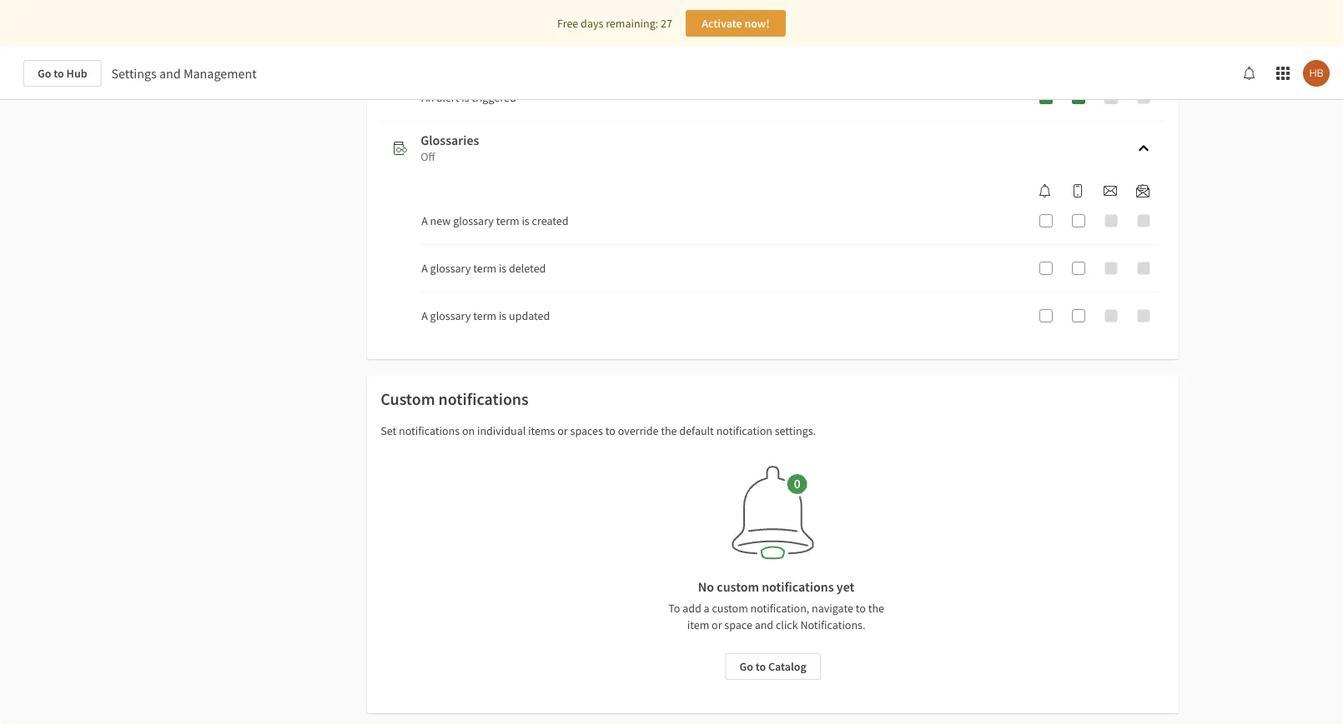 Task type: describe. For each thing, give the bounding box(es) containing it.
0 horizontal spatial and
[[159, 65, 181, 82]]

default
[[679, 424, 714, 439]]

activate now!
[[702, 16, 770, 31]]

go to catalog button
[[725, 654, 821, 681]]

notifications sent to your email element
[[1097, 184, 1124, 198]]

activate
[[702, 16, 742, 31]]

now!
[[744, 16, 770, 31]]

to
[[668, 602, 680, 617]]

custom notifications
[[381, 389, 529, 410]]

go to hub
[[38, 66, 87, 81]]

is left the updated
[[499, 309, 507, 324]]

go to catalog
[[739, 660, 807, 675]]

to inside button
[[756, 660, 766, 675]]

items
[[528, 424, 555, 439]]

free days remaining: 27
[[557, 16, 672, 31]]

notifications bundled in a daily email digest element
[[1130, 184, 1156, 198]]

0 vertical spatial the
[[661, 424, 677, 439]]

push notifications in qlik sense mobile element
[[1065, 184, 1091, 198]]

go for go to catalog
[[739, 660, 753, 675]]

space
[[724, 618, 752, 633]]

set
[[381, 424, 396, 439]]

a for a new glossary term is created
[[421, 214, 428, 229]]

no
[[698, 579, 714, 596]]

settings
[[111, 65, 157, 82]]

on
[[462, 424, 475, 439]]

glossaries
[[421, 132, 479, 148]]

alert
[[437, 90, 459, 105]]

0 vertical spatial custom
[[717, 579, 759, 596]]

push notifications in qlik sense mobile image
[[1071, 184, 1085, 198]]

notifications sent to your email image
[[1104, 184, 1117, 198]]

notifications for set
[[399, 424, 460, 439]]

catalog
[[768, 660, 807, 675]]

notifications for custom
[[438, 389, 529, 410]]

notification,
[[750, 602, 809, 617]]

item
[[687, 618, 709, 633]]

hub
[[66, 66, 87, 81]]

settings and management
[[111, 65, 257, 82]]

to left hub
[[54, 66, 64, 81]]

no custom notifications yet to add a custom notification, navigate to the item or space and click notifications.
[[668, 579, 884, 633]]

free
[[557, 16, 578, 31]]

new
[[430, 214, 451, 229]]

yet
[[837, 579, 855, 596]]

notifications.
[[800, 618, 866, 633]]

notifications when using qlik sense in a browser element
[[1032, 184, 1059, 198]]

the inside 'no custom notifications yet to add a custom notification, navigate to the item or space and click notifications.'
[[868, 602, 884, 617]]

custom notifications main content
[[0, 0, 1343, 725]]

glossary for a glossary term is deleted
[[430, 261, 471, 276]]

0 vertical spatial glossary
[[453, 214, 494, 229]]

or inside 'no custom notifications yet to add a custom notification, navigate to the item or space and click notifications.'
[[712, 618, 722, 633]]

notifications inside 'no custom notifications yet to add a custom notification, navigate to the item or space and click notifications.'
[[762, 579, 834, 596]]

term for updated
[[473, 309, 496, 324]]

spaces
[[570, 424, 603, 439]]

navigate
[[812, 602, 853, 617]]



Task type: locate. For each thing, give the bounding box(es) containing it.
glossaries off
[[421, 132, 479, 164]]

custom up the space
[[712, 602, 748, 617]]

and left 'click' at the bottom right of page
[[755, 618, 773, 633]]

created
[[532, 214, 569, 229]]

off
[[421, 149, 435, 164]]

the right navigate
[[868, 602, 884, 617]]

and right settings
[[159, 65, 181, 82]]

term left created
[[496, 214, 519, 229]]

activate now! link
[[686, 10, 786, 37]]

go left hub
[[38, 66, 51, 81]]

triggered
[[472, 90, 516, 105]]

the left default at the bottom of page
[[661, 424, 677, 439]]

the
[[661, 424, 677, 439], [868, 602, 884, 617]]

0 vertical spatial a
[[421, 214, 428, 229]]

settings.
[[775, 424, 816, 439]]

1 vertical spatial glossary
[[430, 261, 471, 276]]

a for a glossary term is deleted
[[421, 261, 428, 276]]

go left catalog
[[739, 660, 753, 675]]

glossary right new
[[453, 214, 494, 229]]

custom
[[381, 389, 435, 410]]

or right item
[[712, 618, 722, 633]]

notifications
[[438, 389, 529, 410], [399, 424, 460, 439], [762, 579, 834, 596]]

a glossary term is deleted
[[421, 261, 546, 276]]

notification
[[716, 424, 772, 439]]

management
[[183, 65, 257, 82]]

1 vertical spatial notifications
[[399, 424, 460, 439]]

and inside 'no custom notifications yet to add a custom notification, navigate to the item or space and click notifications.'
[[755, 618, 773, 633]]

0 horizontal spatial or
[[558, 424, 568, 439]]

1 vertical spatial custom
[[712, 602, 748, 617]]

0 vertical spatial and
[[159, 65, 181, 82]]

a
[[421, 214, 428, 229], [421, 261, 428, 276], [421, 309, 428, 324]]

1 a from the top
[[421, 214, 428, 229]]

is
[[462, 90, 469, 105], [522, 214, 530, 229], [499, 261, 507, 276], [499, 309, 507, 324]]

a glossary term is updated
[[421, 309, 550, 324]]

or
[[558, 424, 568, 439], [712, 618, 722, 633]]

days
[[581, 16, 603, 31]]

or right 'items'
[[558, 424, 568, 439]]

to inside 'no custom notifications yet to add a custom notification, navigate to the item or space and click notifications.'
[[856, 602, 866, 617]]

custom right no
[[717, 579, 759, 596]]

notifications bundled in a daily email digest image
[[1136, 184, 1150, 198]]

1 vertical spatial or
[[712, 618, 722, 633]]

term left deleted
[[473, 261, 496, 276]]

1 horizontal spatial the
[[868, 602, 884, 617]]

0 vertical spatial go
[[38, 66, 51, 81]]

1 vertical spatial and
[[755, 618, 773, 633]]

add
[[683, 602, 701, 617]]

1 horizontal spatial go
[[739, 660, 753, 675]]

go
[[38, 66, 51, 81], [739, 660, 753, 675]]

remaining:
[[606, 16, 658, 31]]

an
[[421, 90, 434, 105]]

0 horizontal spatial go
[[38, 66, 51, 81]]

custom
[[717, 579, 759, 596], [712, 602, 748, 617]]

0 vertical spatial term
[[496, 214, 519, 229]]

notifications up on
[[438, 389, 529, 410]]

an alert is triggered
[[421, 90, 516, 105]]

2 a from the top
[[421, 261, 428, 276]]

1 vertical spatial term
[[473, 261, 496, 276]]

go inside button
[[739, 660, 753, 675]]

term for deleted
[[473, 261, 496, 276]]

1 vertical spatial the
[[868, 602, 884, 617]]

is right alert
[[462, 90, 469, 105]]

notifications down custom
[[399, 424, 460, 439]]

a left new
[[421, 214, 428, 229]]

go for go to hub
[[38, 66, 51, 81]]

individual
[[477, 424, 526, 439]]

2 vertical spatial notifications
[[762, 579, 834, 596]]

and
[[159, 65, 181, 82], [755, 618, 773, 633]]

notifications up notification,
[[762, 579, 834, 596]]

howard brown image
[[1303, 60, 1330, 87]]

1 horizontal spatial and
[[755, 618, 773, 633]]

glossary
[[453, 214, 494, 229], [430, 261, 471, 276], [430, 309, 471, 324]]

2 vertical spatial glossary
[[430, 309, 471, 324]]

click
[[776, 618, 798, 633]]

3 a from the top
[[421, 309, 428, 324]]

override
[[618, 424, 659, 439]]

term left the updated
[[473, 309, 496, 324]]

0 horizontal spatial the
[[661, 424, 677, 439]]

notifications when using qlik sense in a browser image
[[1039, 184, 1052, 198]]

updated
[[509, 309, 550, 324]]

0 vertical spatial or
[[558, 424, 568, 439]]

1 vertical spatial a
[[421, 261, 428, 276]]

is left created
[[522, 214, 530, 229]]

to right spaces
[[605, 424, 616, 439]]

to left catalog
[[756, 660, 766, 675]]

1 vertical spatial go
[[739, 660, 753, 675]]

to
[[54, 66, 64, 81], [605, 424, 616, 439], [856, 602, 866, 617], [756, 660, 766, 675]]

glossary for a glossary term is updated
[[430, 309, 471, 324]]

go to hub link
[[23, 60, 101, 87]]

a new glossary term is created
[[421, 214, 569, 229]]

0 vertical spatial notifications
[[438, 389, 529, 410]]

is left deleted
[[499, 261, 507, 276]]

glossary down the a glossary term is deleted
[[430, 309, 471, 324]]

to right navigate
[[856, 602, 866, 617]]

a for a glossary term is updated
[[421, 309, 428, 324]]

27
[[661, 16, 672, 31]]

1 horizontal spatial or
[[712, 618, 722, 633]]

term
[[496, 214, 519, 229], [473, 261, 496, 276], [473, 309, 496, 324]]

a up a glossary term is updated
[[421, 261, 428, 276]]

a
[[704, 602, 710, 617]]

set notifications on individual items or spaces to override the default notification settings.
[[381, 424, 816, 439]]

2 vertical spatial term
[[473, 309, 496, 324]]

2 vertical spatial a
[[421, 309, 428, 324]]

glossary down new
[[430, 261, 471, 276]]

deleted
[[509, 261, 546, 276]]

a down the a glossary term is deleted
[[421, 309, 428, 324]]



Task type: vqa. For each thing, say whether or not it's contained in the screenshot.
rightmost the ago
no



